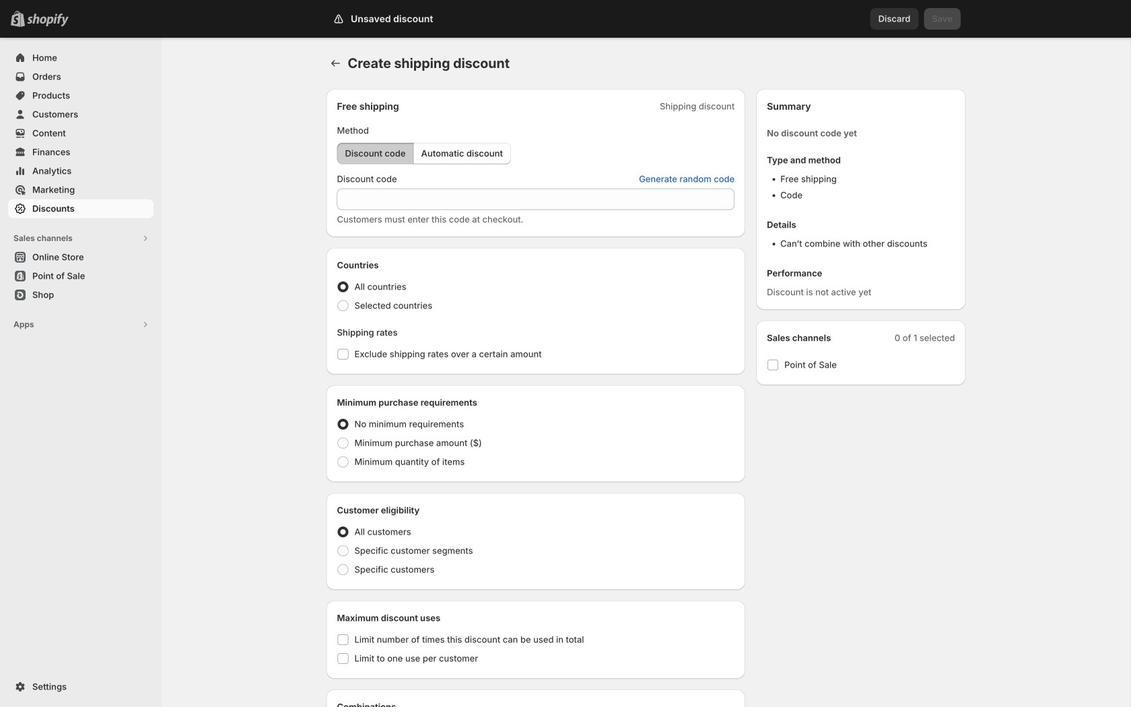 Task type: locate. For each thing, give the bounding box(es) containing it.
None text field
[[337, 189, 735, 210]]



Task type: vqa. For each thing, say whether or not it's contained in the screenshot.
TEXT BOX at top
yes



Task type: describe. For each thing, give the bounding box(es) containing it.
shopify image
[[27, 13, 69, 27]]



